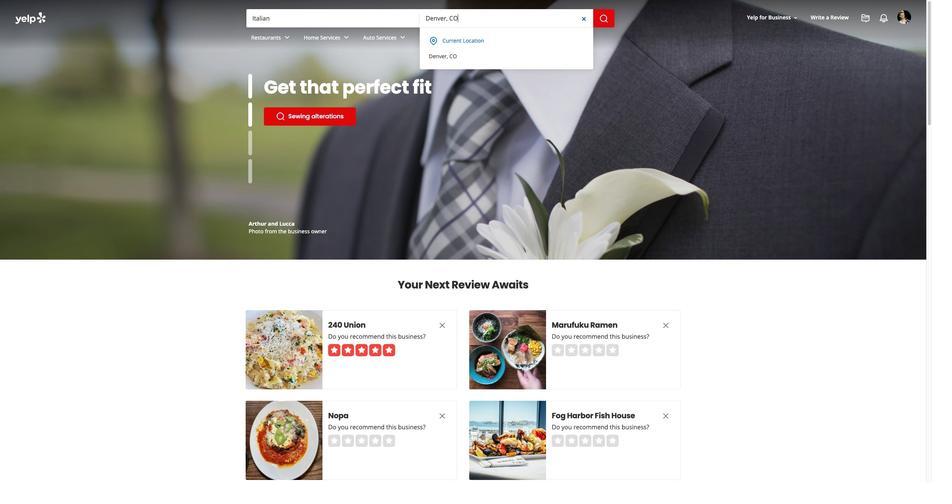 Task type: describe. For each thing, give the bounding box(es) containing it.
5 star rating image
[[328, 344, 395, 356]]

things to do, nail salons, plumbers search field
[[246, 9, 420, 27]]

(no rating) image for rating element related to photo of fog harbor fish house
[[552, 435, 619, 447]]

none field the 'things to do, nail salons, plumbers'
[[246, 9, 420, 27]]

1 24 chevron down v2 image from the left
[[342, 33, 351, 42]]

24 marker v2 image
[[429, 37, 438, 46]]

business categories element
[[245, 27, 912, 49]]

1 select slide image from the top
[[249, 74, 252, 98]]

(no rating) image for photo of nopa's rating element
[[328, 435, 395, 447]]

photo of marufuku ramen image
[[470, 310, 547, 389]]

photo of 240 union image
[[246, 310, 323, 389]]

dismiss card image
[[662, 321, 671, 330]]

photo of nopa image
[[246, 401, 323, 480]]

rating element for photo of fog harbor fish house
[[552, 435, 619, 447]]

photo of fog harbor fish house image
[[470, 401, 547, 480]]

2 24 chevron down v2 image from the left
[[398, 33, 407, 42]]

24 chevron down v2 image
[[283, 33, 292, 42]]

3 24 chevron down v2 image from the left
[[434, 33, 444, 42]]

16 chevron down v2 image
[[793, 15, 799, 21]]

dismiss card image for photo of 240 union
[[438, 321, 447, 330]]



Task type: locate. For each thing, give the bounding box(es) containing it.
2 select slide image from the top
[[249, 102, 252, 127]]

  text field
[[420, 9, 594, 27]]

None radio
[[566, 344, 578, 356], [580, 344, 592, 356], [607, 344, 619, 356], [356, 435, 368, 447], [383, 435, 395, 447], [552, 435, 564, 447], [566, 435, 578, 447], [593, 435, 606, 447], [607, 435, 619, 447], [566, 344, 578, 356], [580, 344, 592, 356], [607, 344, 619, 356], [356, 435, 368, 447], [383, 435, 395, 447], [552, 435, 564, 447], [566, 435, 578, 447], [593, 435, 606, 447], [607, 435, 619, 447]]

select slide image
[[249, 74, 252, 98], [249, 102, 252, 127]]

(no rating) image
[[552, 344, 619, 356], [328, 435, 395, 447], [552, 435, 619, 447]]

notifications image
[[880, 14, 889, 23]]

dismiss card image
[[438, 321, 447, 330], [438, 411, 447, 421], [662, 411, 671, 421]]

search image
[[600, 14, 609, 23]]

None search field
[[246, 9, 615, 27]]

rating element
[[552, 344, 619, 356], [328, 435, 395, 447], [552, 435, 619, 447]]

(no rating) image for rating element corresponding to photo of marufuku ramen at bottom
[[552, 344, 619, 356]]

24 search v2 image
[[276, 112, 285, 121], [276, 133, 285, 142]]

dismiss card image for photo of nopa
[[438, 411, 447, 421]]

None search field
[[0, 0, 927, 69]]

user actions element
[[742, 10, 923, 56]]

1 24 search v2 image from the top
[[276, 112, 285, 121]]

None radio
[[552, 344, 564, 356], [593, 344, 606, 356], [328, 435, 341, 447], [342, 435, 354, 447], [370, 435, 382, 447], [580, 435, 592, 447], [552, 344, 564, 356], [593, 344, 606, 356], [328, 435, 341, 447], [342, 435, 354, 447], [370, 435, 382, 447], [580, 435, 592, 447]]

0 horizontal spatial 24 chevron down v2 image
[[342, 33, 351, 42]]

address, neighborhood, city, state or zip search field
[[420, 9, 594, 27]]

dismiss card image for photo of fog harbor fish house
[[662, 411, 671, 421]]

1 vertical spatial select slide image
[[249, 102, 252, 127]]

2 24 search v2 image from the top
[[276, 133, 285, 142]]

1 horizontal spatial 24 chevron down v2 image
[[398, 33, 407, 42]]

rating element for photo of nopa
[[328, 435, 395, 447]]

24 chevron down v2 image
[[342, 33, 351, 42], [398, 33, 407, 42], [434, 33, 444, 42]]

rating element for photo of marufuku ramen at bottom
[[552, 344, 619, 356]]

vanilla i. image
[[898, 10, 912, 24]]

2 horizontal spatial 24 chevron down v2 image
[[434, 33, 444, 42]]

1 vertical spatial 24 search v2 image
[[276, 133, 285, 142]]

0 vertical spatial 24 search v2 image
[[276, 112, 285, 121]]

0 vertical spatial select slide image
[[249, 74, 252, 98]]

None field
[[246, 9, 420, 27], [420, 9, 594, 27], [420, 9, 594, 27]]

projects image
[[862, 14, 871, 23]]



Task type: vqa. For each thing, say whether or not it's contained in the screenshot.
right 24 chevron down v2 icon
yes



